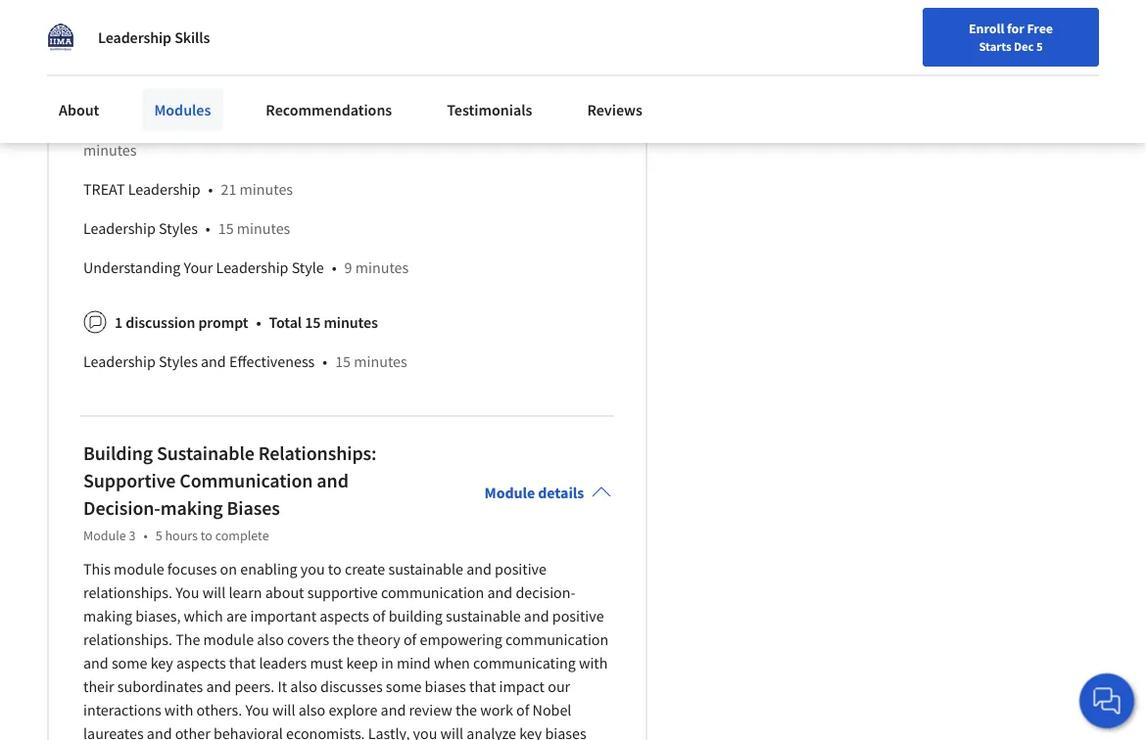 Task type: locate. For each thing, give the bounding box(es) containing it.
relationships. up 'biases,'
[[83, 583, 172, 603]]

1 relationships. from the top
[[83, 583, 172, 603]]

e- left t'
[[275, 0, 289, 19]]

0 horizontal spatial will
[[202, 583, 226, 603]]

reviews link
[[576, 88, 654, 131]]

0 horizontal spatial module
[[83, 527, 126, 545]]

0 vertical spatial sustainable
[[388, 560, 463, 579]]

relationships.
[[83, 583, 172, 603], [83, 630, 172, 650]]

0 vertical spatial some
[[112, 654, 147, 673]]

1 horizontal spatial to
[[328, 560, 342, 579]]

will
[[202, 583, 226, 603], [272, 701, 295, 720], [440, 724, 464, 741]]

peers.
[[235, 677, 275, 697]]

0 vertical spatial communication
[[381, 583, 484, 603]]

iima - iim ahmedabad image
[[47, 24, 74, 51]]

0 horizontal spatial you
[[301, 560, 325, 579]]

0 vertical spatial of
[[373, 607, 386, 626]]

• right prompt
[[256, 313, 261, 332]]

biases
[[227, 497, 280, 521]]

• up the modules
[[183, 78, 188, 97]]

and left decision-
[[487, 583, 513, 603]]

will up which
[[202, 583, 226, 603]]

that up work
[[469, 677, 496, 697]]

discusses
[[320, 677, 383, 697]]

15 down reading:
[[186, 23, 202, 42]]

chat with us image
[[1092, 686, 1123, 717]]

1 vertical spatial styles
[[159, 219, 198, 238]]

some left key
[[112, 654, 147, 673]]

your
[[184, 258, 213, 278]]

create
[[345, 560, 385, 579]]

1 vertical spatial also
[[290, 677, 317, 697]]

recommendations link
[[254, 88, 404, 131]]

this
[[83, 560, 111, 579]]

minutes right 9 on the left top
[[355, 258, 409, 278]]

aspects down the supportive
[[320, 607, 369, 626]]

treat
[[83, 180, 125, 199]]

1 vertical spatial positive
[[552, 607, 604, 626]]

minutes right 21
[[240, 180, 293, 199]]

module
[[485, 483, 535, 503], [83, 527, 126, 545]]

2 relationships. from the top
[[83, 630, 172, 650]]

0 horizontal spatial positive
[[495, 560, 547, 579]]

of
[[373, 607, 386, 626], [404, 630, 417, 650], [516, 701, 529, 720]]

also right it
[[290, 677, 317, 697]]

leaders
[[259, 654, 307, 673]]

and up the empowering
[[467, 560, 492, 579]]

0 horizontal spatial with
[[164, 701, 193, 720]]

and down relationships:
[[317, 469, 349, 494]]

empowering
[[420, 630, 502, 650]]

theory
[[357, 630, 400, 650]]

in
[[472, 0, 484, 19], [381, 654, 394, 673]]

sustainable up building
[[388, 560, 463, 579]]

also up economists.
[[299, 701, 326, 720]]

positive up decision-
[[495, 560, 547, 579]]

2 horizontal spatial of
[[516, 701, 529, 720]]

0 vertical spatial to
[[201, 527, 212, 545]]

2 vertical spatial styles
[[159, 352, 198, 372]]

laureates
[[83, 724, 144, 741]]

1 vertical spatial that
[[469, 677, 496, 697]]

1 vertical spatial in
[[381, 654, 394, 673]]

the left work
[[456, 701, 477, 720]]

0 horizontal spatial aspects
[[176, 654, 226, 673]]

styles left 40
[[524, 117, 563, 136]]

1 vertical spatial module
[[83, 527, 126, 545]]

e- left p'
[[429, 0, 442, 19]]

21
[[221, 180, 237, 199]]

2 horizontal spatial will
[[440, 724, 464, 741]]

prompt
[[198, 313, 248, 332]]

for inside the recommended reading: 't-r-e-a-t' leadership for 'l-e-a-p' in a knowledge- based world
[[392, 0, 411, 19]]

positive down decision-
[[552, 607, 604, 626]]

1 horizontal spatial module
[[203, 630, 254, 650]]

for left the 'l-
[[392, 0, 411, 19]]

also up leaders
[[257, 630, 284, 650]]

that up peers. on the left bottom of the page
[[229, 654, 256, 673]]

the up must
[[332, 630, 354, 650]]

to inside this module focuses on enabling you to create sustainable and positive relationships. you will learn about supportive communication and decision- making biases, which are important aspects of building sustainable and positive relationships. the module also covers the theory of empowering communication and some key aspects that leaders must keep in mind when communicating with their subordinates and peers. it also discusses some biases that impact our interactions with others. you will also explore and review the work of nobel laureates and other behavioral economists. lastly, you will analyze key
[[328, 560, 342, 579]]

communication
[[180, 469, 313, 494]]

0 vertical spatial you
[[176, 583, 199, 603]]

total
[[196, 78, 229, 97], [269, 313, 302, 332]]

1 vertical spatial aspects
[[176, 654, 226, 673]]

styles for leadership styles • 15 minutes
[[159, 219, 198, 238]]

0 vertical spatial that
[[229, 654, 256, 673]]

leading
[[171, 117, 223, 136]]

in down theory on the left bottom
[[381, 654, 394, 673]]

0 horizontal spatial a-
[[289, 0, 301, 19]]

1 horizontal spatial 5
[[1037, 38, 1043, 54]]

1 horizontal spatial for
[[1007, 20, 1025, 37]]

0 vertical spatial making
[[160, 497, 223, 521]]

you
[[301, 560, 325, 579], [413, 724, 437, 741]]

1 vertical spatial making
[[83, 607, 132, 626]]

others.
[[197, 701, 242, 720]]

styles for leadership styles and effectiveness • 15 minutes
[[159, 352, 198, 372]]

communication up building
[[381, 583, 484, 603]]

styles down treat leadership • 21 minutes
[[159, 219, 198, 238]]

and left "other"
[[147, 724, 172, 741]]

1 a- from the left
[[289, 0, 301, 19]]

aspects
[[320, 607, 369, 626], [176, 654, 226, 673]]

with right communicating
[[579, 654, 608, 673]]

of down impact
[[516, 701, 529, 720]]

sustainable
[[388, 560, 463, 579], [446, 607, 521, 626]]

1 vertical spatial to
[[328, 560, 342, 579]]

1 vertical spatial relationships.
[[83, 630, 172, 650]]

building sustainable relationships: supportive communication and decision-making biases module 3 • 5 hours to complete
[[83, 442, 377, 545]]

modules link
[[142, 88, 223, 131]]

also
[[257, 630, 284, 650], [290, 677, 317, 697], [299, 701, 326, 720]]

1 vertical spatial for
[[1007, 20, 1025, 37]]

module
[[114, 560, 164, 579], [203, 630, 254, 650]]

communication up communicating
[[506, 630, 609, 650]]

1 horizontal spatial with
[[579, 654, 608, 673]]

a- right the r- at top
[[289, 0, 301, 19]]

you down review
[[413, 724, 437, 741]]

communication
[[381, 583, 484, 603], [506, 630, 609, 650]]

a- right the 'l-
[[442, 0, 456, 19]]

1 horizontal spatial that
[[469, 677, 496, 697]]

5 inside enroll for free starts dec 5
[[1037, 38, 1043, 54]]

aspects down the
[[176, 654, 226, 673]]

0 vertical spatial with
[[579, 654, 608, 673]]

subordinates
[[117, 677, 203, 697]]

• right 3
[[143, 527, 148, 545]]

0 vertical spatial aspects
[[320, 607, 369, 626]]

0 vertical spatial for
[[392, 0, 411, 19]]

1 vertical spatial module
[[203, 630, 254, 650]]

e-
[[275, 0, 289, 19], [429, 0, 442, 19]]

are
[[226, 607, 247, 626]]

module left 3
[[83, 527, 126, 545]]

reviews
[[587, 100, 643, 120]]

treat leadership • 21 minutes
[[83, 180, 293, 199]]

total left 85
[[196, 78, 229, 97]]

1 vertical spatial total
[[269, 313, 302, 332]]

1 horizontal spatial a-
[[442, 0, 456, 19]]

to up the supportive
[[328, 560, 342, 579]]

some down mind
[[386, 677, 422, 697]]

explore
[[329, 701, 378, 720]]

minutes right 85
[[251, 78, 305, 97]]

0 horizontal spatial that
[[229, 654, 256, 673]]

minutes down the graded
[[83, 140, 137, 160]]

0 vertical spatial relationships.
[[83, 583, 172, 603]]

total up effectiveness
[[269, 313, 302, 332]]

5 right dec
[[1037, 38, 1043, 54]]

1 vertical spatial of
[[404, 630, 417, 650]]

biases
[[425, 677, 466, 697]]

styles down 1 discussion prompt
[[159, 352, 198, 372]]

in left a
[[472, 0, 484, 19]]

1 horizontal spatial in
[[472, 0, 484, 19]]

leadership styles and effectiveness • 15 minutes
[[83, 352, 407, 372]]

0 vertical spatial 5
[[1037, 38, 1043, 54]]

't-
[[246, 0, 262, 19]]

it
[[278, 677, 287, 697]]

covers
[[287, 630, 329, 650]]

impact
[[499, 677, 545, 697]]

making up hours at the bottom left of page
[[160, 497, 223, 521]]

relationships. down 'biases,'
[[83, 630, 172, 650]]

0 horizontal spatial some
[[112, 654, 147, 673]]

a
[[487, 0, 495, 19]]

1 horizontal spatial e-
[[429, 0, 442, 19]]

module down 3
[[114, 560, 164, 579]]

0 horizontal spatial in
[[381, 654, 394, 673]]

styles
[[524, 117, 563, 136], [159, 219, 198, 238], [159, 352, 198, 372]]

5 left hours at the bottom left of page
[[155, 527, 162, 545]]

• right world
[[173, 23, 178, 42]]

•
[[173, 23, 178, 42], [183, 78, 188, 97], [208, 180, 213, 199], [206, 219, 210, 238], [332, 258, 337, 278], [256, 313, 261, 332], [323, 352, 327, 372], [143, 527, 148, 545]]

1 horizontal spatial will
[[272, 701, 295, 720]]

4 quizzes • total 85 minutes
[[115, 78, 305, 97]]

module left details
[[485, 483, 535, 503]]

key
[[151, 654, 173, 673]]

you
[[176, 583, 199, 603], [245, 701, 269, 720]]

1 horizontal spatial module
[[485, 483, 535, 503]]

1 vertical spatial with
[[164, 701, 193, 720]]

15 down • total 15 minutes
[[335, 352, 351, 372]]

you down peers. on the left bottom of the page
[[245, 701, 269, 720]]

will down it
[[272, 701, 295, 720]]

3
[[129, 527, 136, 545]]

15 down 21
[[218, 219, 234, 238]]

module down are
[[203, 630, 254, 650]]

making down this
[[83, 607, 132, 626]]

economists.
[[286, 724, 365, 741]]

1 vertical spatial you
[[413, 724, 437, 741]]

module inside building sustainable relationships: supportive communication and decision-making biases module 3 • 5 hours to complete
[[83, 527, 126, 545]]

2 e- from the left
[[429, 0, 442, 19]]

for up dec
[[1007, 20, 1025, 37]]

and right behaviors
[[420, 117, 445, 136]]

minutes up understanding your leadership style • 9 minutes
[[237, 219, 290, 238]]

0 vertical spatial will
[[202, 583, 226, 603]]

you up about
[[301, 560, 325, 579]]

85
[[232, 78, 248, 97]]

0 vertical spatial positive
[[495, 560, 547, 579]]

0 horizontal spatial making
[[83, 607, 132, 626]]

2 vertical spatial also
[[299, 701, 326, 720]]

1 horizontal spatial communication
[[506, 630, 609, 650]]

0 vertical spatial in
[[472, 0, 484, 19]]

t'
[[301, 0, 314, 19]]

0 horizontal spatial communication
[[381, 583, 484, 603]]

recommendations
[[266, 100, 392, 120]]

1 vertical spatial will
[[272, 701, 295, 720]]

1 vertical spatial 5
[[155, 527, 162, 545]]

of up mind
[[404, 630, 417, 650]]

sustainable up the empowering
[[446, 607, 521, 626]]

will down review
[[440, 724, 464, 741]]

5
[[1037, 38, 1043, 54], [155, 527, 162, 545]]

0 horizontal spatial to
[[201, 527, 212, 545]]

1 horizontal spatial you
[[245, 701, 269, 720]]

in inside this module focuses on enabling you to create sustainable and positive relationships. you will learn about supportive communication and decision- making biases, which are important aspects of building sustainable and positive relationships. the module also covers the theory of empowering communication and some key aspects that leaders must keep in mind when communicating with their subordinates and peers. it also discusses some biases that impact our interactions with others. you will also explore and review the work of nobel laureates and other behavioral economists. lastly, you will analyze key
[[381, 654, 394, 673]]

supportive
[[83, 469, 176, 494]]

0 horizontal spatial e-
[[275, 0, 289, 19]]

minutes
[[205, 23, 258, 42], [251, 78, 305, 97], [83, 140, 137, 160], [240, 180, 293, 199], [237, 219, 290, 238], [355, 258, 409, 278], [324, 313, 378, 332], [354, 352, 407, 372]]

to right hours at the bottom left of page
[[201, 527, 212, 545]]

the
[[332, 630, 354, 650], [456, 701, 477, 720]]

to
[[201, 527, 212, 545], [328, 560, 342, 579]]

0 vertical spatial module
[[114, 560, 164, 579]]

to inside building sustainable relationships: supportive communication and decision-making biases module 3 • 5 hours to complete
[[201, 527, 212, 545]]

0 horizontal spatial 5
[[155, 527, 162, 545]]

some
[[112, 654, 147, 673], [386, 677, 422, 697]]

you down "focuses"
[[176, 583, 199, 603]]

of up theory on the left bottom
[[373, 607, 386, 626]]

making inside building sustainable relationships: supportive communication and decision-making biases module 3 • 5 hours to complete
[[160, 497, 223, 521]]

based
[[83, 23, 123, 42]]

enroll
[[969, 20, 1005, 37]]

in inside the recommended reading: 't-r-e-a-t' leadership for 'l-e-a-p' in a knowledge- based world
[[472, 0, 484, 19]]

and down decision-
[[524, 607, 549, 626]]

1 horizontal spatial making
[[160, 497, 223, 521]]

dec
[[1014, 38, 1034, 54]]

1 vertical spatial sustainable
[[446, 607, 521, 626]]

0 horizontal spatial for
[[392, 0, 411, 19]]

and inside building sustainable relationships: supportive communication and decision-making biases module 3 • 5 hours to complete
[[317, 469, 349, 494]]

1 horizontal spatial total
[[269, 313, 302, 332]]

about
[[59, 100, 99, 120]]

0 horizontal spatial total
[[196, 78, 229, 97]]

1 vertical spatial some
[[386, 677, 422, 697]]

0 vertical spatial the
[[332, 630, 354, 650]]

with up "other"
[[164, 701, 193, 720]]

learn
[[229, 583, 262, 603]]

1 horizontal spatial the
[[456, 701, 477, 720]]



Task type: describe. For each thing, give the bounding box(es) containing it.
0 horizontal spatial you
[[176, 583, 199, 603]]

0 vertical spatial total
[[196, 78, 229, 97]]

complete
[[215, 527, 269, 545]]

0 vertical spatial you
[[301, 560, 325, 579]]

9
[[345, 258, 352, 278]]

when
[[434, 654, 470, 673]]

behavioral
[[214, 724, 283, 741]]

discussion
[[126, 313, 195, 332]]

effectiveness
[[229, 352, 315, 372]]

starts
[[979, 38, 1012, 54]]

biases,
[[135, 607, 181, 626]]

r-
[[262, 0, 275, 19]]

1
[[115, 313, 123, 332]]

minutes down 9 on the left top
[[324, 313, 378, 332]]

their
[[83, 677, 114, 697]]

1 vertical spatial communication
[[506, 630, 609, 650]]

minutes down reading:
[[205, 23, 258, 42]]

leader
[[304, 117, 349, 136]]

1 vertical spatial the
[[456, 701, 477, 720]]

15 down style
[[305, 313, 321, 332]]

40 minutes
[[83, 117, 599, 160]]

2 vertical spatial will
[[440, 724, 464, 741]]

• left 21
[[208, 180, 213, 199]]

style
[[292, 258, 324, 278]]

mind
[[397, 654, 431, 673]]

'l-
[[414, 0, 429, 19]]

on
[[220, 560, 237, 579]]

1 vertical spatial you
[[245, 701, 269, 720]]

• inside building sustainable relationships: supportive communication and decision-making biases module 3 • 5 hours to complete
[[143, 527, 148, 545]]

1 discussion prompt
[[115, 313, 248, 332]]

1 horizontal spatial positive
[[552, 607, 604, 626]]

and up the their on the left of the page
[[83, 654, 108, 673]]

• left 9 on the left top
[[332, 258, 337, 278]]

review
[[409, 701, 452, 720]]

minutes inside 40 minutes
[[83, 140, 137, 160]]

important
[[250, 607, 317, 626]]

4
[[115, 78, 123, 97]]

skills
[[175, 27, 210, 47]]

• total 15 minutes
[[256, 313, 378, 332]]

sustainable
[[157, 442, 255, 466]]

leadership skills
[[98, 27, 210, 47]]

nobel
[[533, 701, 572, 720]]

modules
[[154, 100, 211, 120]]

focuses
[[167, 560, 217, 579]]

leadership styles • 15 minutes
[[83, 219, 290, 238]]

quizzes
[[126, 78, 175, 97]]

0 horizontal spatial of
[[373, 607, 386, 626]]

this module focuses on enabling you to create sustainable and positive relationships. you will learn about supportive communication and decision- making biases, which are important aspects of building sustainable and positive relationships. the module also covers the theory of empowering communication and some key aspects that leaders must keep in mind when communicating with their subordinates and peers. it also discusses some biases that impact our interactions with others. you will also explore and review the work of nobel laureates and other behavioral economists. lastly, you will analyze key
[[83, 560, 609, 741]]

interactions
[[83, 701, 161, 720]]

show notifications image
[[954, 24, 977, 48]]

keep
[[346, 654, 378, 673]]

1 horizontal spatial you
[[413, 724, 437, 741]]

• down • total 15 minutes
[[323, 352, 327, 372]]

free
[[1027, 20, 1053, 37]]

0 horizontal spatial module
[[114, 560, 164, 579]]

2 vertical spatial of
[[516, 701, 529, 720]]

and up others.
[[206, 677, 231, 697]]

lastly,
[[368, 724, 410, 741]]

decision-
[[83, 497, 160, 521]]

hours
[[165, 527, 198, 545]]

making inside this module focuses on enabling you to create sustainable and positive relationships. you will learn about supportive communication and decision- making biases, which are important aspects of building sustainable and positive relationships. the module also covers the theory of empowering communication and some key aspects that leaders must keep in mind when communicating with their subordinates and peers. it also discusses some biases that impact our interactions with others. you will also explore and review the work of nobel laureates and other behavioral economists. lastly, you will analyze key
[[83, 607, 132, 626]]

0 vertical spatial also
[[257, 630, 284, 650]]

which
[[184, 607, 223, 626]]

0 vertical spatial styles
[[524, 117, 563, 136]]

communicating
[[473, 654, 576, 673]]

behaviors
[[352, 117, 417, 136]]

coursera image
[[10, 16, 134, 47]]

building
[[83, 442, 153, 466]]

leadership inside the recommended reading: 't-r-e-a-t' leadership for 'l-e-a-p' in a knowledge- based world
[[317, 0, 389, 19]]

downward:
[[226, 117, 301, 136]]

details
[[538, 483, 584, 503]]

reading:
[[186, 0, 243, 19]]

knowledge-
[[498, 0, 577, 19]]

0 horizontal spatial the
[[332, 630, 354, 650]]

our
[[548, 677, 570, 697]]

quiz:
[[134, 117, 168, 136]]

graded
[[83, 117, 131, 136]]

2 a- from the left
[[442, 0, 456, 19]]

the
[[176, 630, 200, 650]]

understanding your leadership style • 9 minutes
[[83, 258, 409, 278]]

testimonials link
[[435, 88, 544, 131]]

recommended reading: 't-r-e-a-t' leadership for 'l-e-a-p' in a knowledge- based world
[[83, 0, 577, 42]]

minutes down • total 15 minutes
[[354, 352, 407, 372]]

about
[[265, 583, 304, 603]]

1 horizontal spatial of
[[404, 630, 417, 650]]

about link
[[47, 88, 111, 131]]

1 horizontal spatial aspects
[[320, 607, 369, 626]]

enroll for free starts dec 5
[[969, 20, 1053, 54]]

enabling
[[240, 560, 298, 579]]

analyze
[[467, 724, 516, 741]]

decision-
[[516, 583, 576, 603]]

recommended
[[83, 0, 183, 19]]

1 e- from the left
[[275, 0, 289, 19]]

hide info about module content region
[[83, 0, 612, 389]]

• 15 minutes
[[173, 23, 258, 42]]

must
[[310, 654, 343, 673]]

world
[[127, 23, 166, 42]]

relationships:
[[258, 442, 377, 466]]

module details
[[485, 483, 584, 503]]

understanding
[[83, 258, 181, 278]]

5 inside building sustainable relationships: supportive communication and decision-making biases module 3 • 5 hours to complete
[[155, 527, 162, 545]]

building
[[389, 607, 443, 626]]

and down prompt
[[201, 352, 226, 372]]

• up your at top left
[[206, 219, 210, 238]]

p'
[[456, 0, 469, 19]]

and up lastly,
[[381, 701, 406, 720]]

work
[[480, 701, 513, 720]]

for inside enroll for free starts dec 5
[[1007, 20, 1025, 37]]

0 vertical spatial module
[[485, 483, 535, 503]]

1 horizontal spatial some
[[386, 677, 422, 697]]



Task type: vqa. For each thing, say whether or not it's contained in the screenshot.
THE ACCEPT
no



